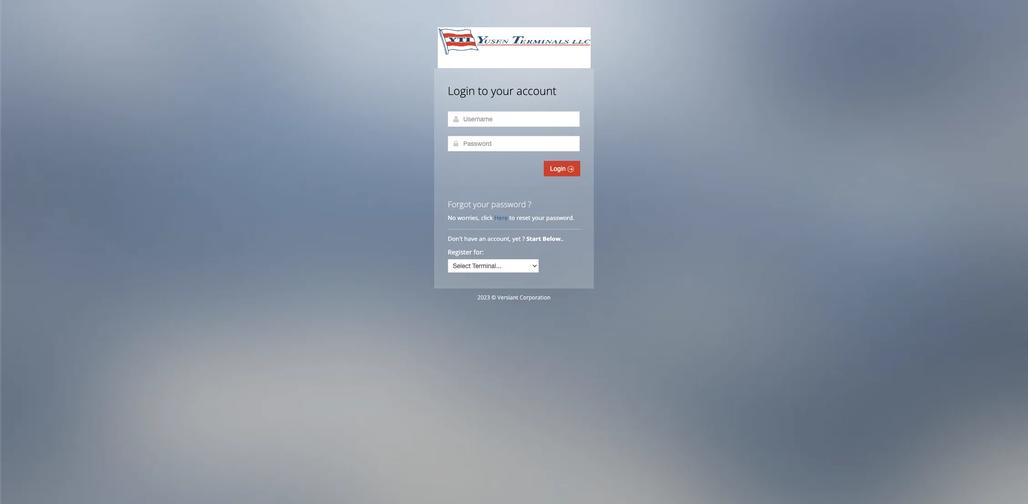 Task type: describe. For each thing, give the bounding box(es) containing it.
here link
[[494, 214, 508, 222]]

yet
[[512, 235, 521, 243]]

swapright image
[[568, 166, 574, 172]]

? inside forgot your password ? no worries, click here to reset your password.
[[528, 199, 531, 210]]

register for:
[[448, 248, 484, 257]]

0 vertical spatial your
[[491, 83, 514, 98]]

account,
[[487, 235, 511, 243]]

.
[[562, 235, 564, 243]]

don't
[[448, 235, 463, 243]]

account
[[517, 83, 556, 98]]

login for login to your account
[[448, 83, 475, 98]]

2 vertical spatial your
[[532, 214, 545, 222]]

password.
[[546, 214, 574, 222]]

an
[[479, 235, 486, 243]]

user image
[[452, 116, 460, 123]]

2023
[[478, 294, 490, 302]]

password
[[491, 199, 526, 210]]

Username text field
[[448, 112, 580, 127]]



Task type: locate. For each thing, give the bounding box(es) containing it.
0 vertical spatial ?
[[528, 199, 531, 210]]

forgot
[[448, 199, 471, 210]]

for:
[[474, 248, 484, 257]]

lock image
[[452, 140, 460, 147]]

Password password field
[[448, 136, 580, 152]]

0 horizontal spatial ?
[[522, 235, 525, 243]]

0 vertical spatial login
[[448, 83, 475, 98]]

0 horizontal spatial your
[[473, 199, 489, 210]]

your up click
[[473, 199, 489, 210]]

to
[[478, 83, 488, 98], [509, 214, 515, 222]]

your
[[491, 83, 514, 98], [473, 199, 489, 210], [532, 214, 545, 222]]

no
[[448, 214, 456, 222]]

start
[[526, 235, 541, 243]]

1 horizontal spatial login
[[550, 165, 568, 172]]

register
[[448, 248, 472, 257]]

1 horizontal spatial your
[[491, 83, 514, 98]]

have
[[464, 235, 477, 243]]

1 vertical spatial login
[[550, 165, 568, 172]]

click
[[481, 214, 493, 222]]

reset
[[517, 214, 531, 222]]

login for login
[[550, 165, 568, 172]]

your up username text field
[[491, 83, 514, 98]]

corporation
[[520, 294, 551, 302]]

1 horizontal spatial to
[[509, 214, 515, 222]]

©
[[491, 294, 496, 302]]

to inside forgot your password ? no worries, click here to reset your password.
[[509, 214, 515, 222]]

below.
[[543, 235, 562, 243]]

to up username text field
[[478, 83, 488, 98]]

? up the "reset"
[[528, 199, 531, 210]]

1 vertical spatial your
[[473, 199, 489, 210]]

forgot your password ? no worries, click here to reset your password.
[[448, 199, 574, 222]]

2 horizontal spatial your
[[532, 214, 545, 222]]

don't have an account, yet ? start below. .
[[448, 235, 565, 243]]

0 vertical spatial to
[[478, 83, 488, 98]]

your right the "reset"
[[532, 214, 545, 222]]

worries,
[[457, 214, 480, 222]]

1 horizontal spatial ?
[[528, 199, 531, 210]]

login to your account
[[448, 83, 556, 98]]

1 vertical spatial to
[[509, 214, 515, 222]]

? right yet
[[522, 235, 525, 243]]

versiant
[[497, 294, 518, 302]]

login inside button
[[550, 165, 568, 172]]

here
[[494, 214, 508, 222]]

?
[[528, 199, 531, 210], [522, 235, 525, 243]]

0 horizontal spatial login
[[448, 83, 475, 98]]

1 vertical spatial ?
[[522, 235, 525, 243]]

login button
[[544, 161, 580, 177]]

0 horizontal spatial to
[[478, 83, 488, 98]]

login
[[448, 83, 475, 98], [550, 165, 568, 172]]

2023 © versiant corporation
[[478, 294, 551, 302]]

to right the here
[[509, 214, 515, 222]]



